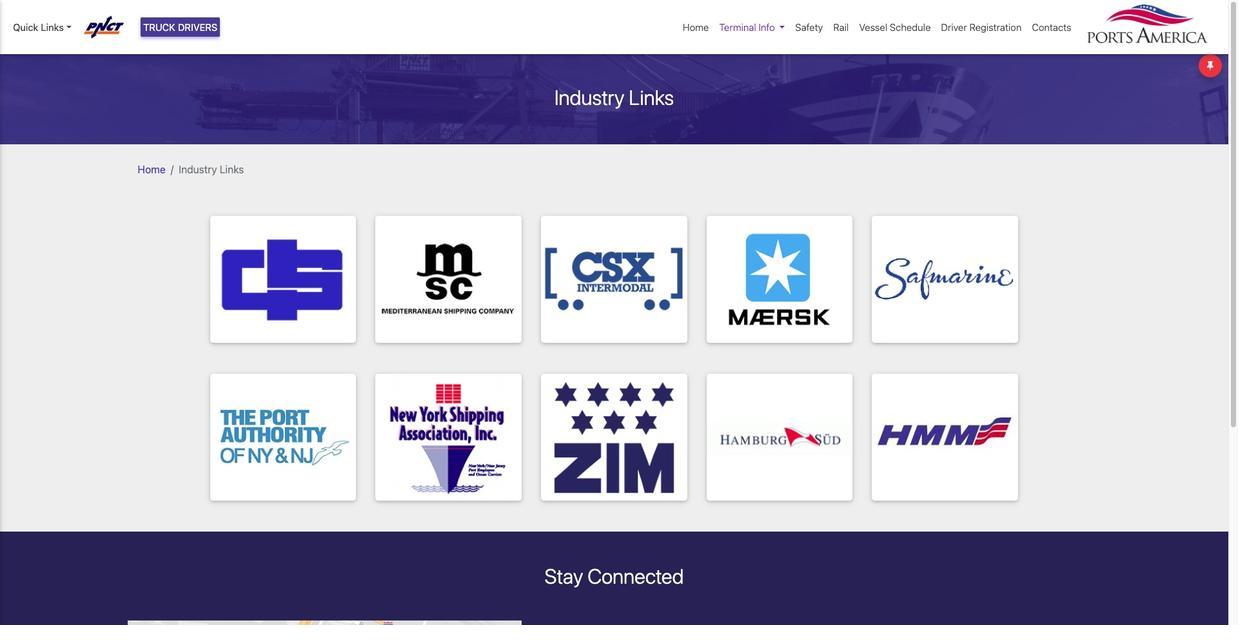 Task type: locate. For each thing, give the bounding box(es) containing it.
industry links
[[555, 85, 674, 109], [179, 164, 244, 175]]

1 vertical spatial home link
[[138, 164, 166, 175]]

quick links link
[[13, 20, 71, 34]]

truck drivers link
[[141, 17, 220, 37]]

0 horizontal spatial home link
[[138, 164, 166, 175]]

home
[[683, 21, 709, 33], [138, 164, 166, 175]]

0 vertical spatial home
[[683, 21, 709, 33]]

stay connected
[[545, 564, 684, 589]]

driver
[[941, 21, 967, 33]]

1 vertical spatial home
[[138, 164, 166, 175]]

driver registration link
[[936, 15, 1027, 40]]

contacts
[[1032, 21, 1072, 33]]

connected
[[588, 564, 684, 589]]

industry
[[555, 85, 625, 109], [179, 164, 217, 175]]

1 horizontal spatial home
[[683, 21, 709, 33]]

0 vertical spatial industry
[[555, 85, 625, 109]]

1 vertical spatial industry links
[[179, 164, 244, 175]]

drivers
[[178, 21, 218, 33]]

terminal
[[720, 21, 757, 33]]

0 vertical spatial industry links
[[555, 85, 674, 109]]

0 horizontal spatial industry links
[[179, 164, 244, 175]]

schedule
[[890, 21, 931, 33]]

1 horizontal spatial home link
[[678, 15, 714, 40]]

1 horizontal spatial industry
[[555, 85, 625, 109]]

1 horizontal spatial links
[[220, 164, 244, 175]]

terminal info link
[[714, 15, 790, 40]]

rail
[[834, 21, 849, 33]]

links
[[41, 21, 64, 33], [629, 85, 674, 109], [220, 164, 244, 175]]

safety link
[[790, 15, 829, 40]]

0 vertical spatial links
[[41, 21, 64, 33]]

1 horizontal spatial industry links
[[555, 85, 674, 109]]

terminal info
[[720, 21, 775, 33]]

1 vertical spatial industry
[[179, 164, 217, 175]]

driver registration
[[941, 21, 1022, 33]]

home link
[[678, 15, 714, 40], [138, 164, 166, 175]]

vessel
[[859, 21, 888, 33]]

1 vertical spatial links
[[629, 85, 674, 109]]

2 vertical spatial links
[[220, 164, 244, 175]]



Task type: vqa. For each thing, say whether or not it's contained in the screenshot.
second msc from the bottom of the page
no



Task type: describe. For each thing, give the bounding box(es) containing it.
0 vertical spatial home link
[[678, 15, 714, 40]]

0 horizontal spatial home
[[138, 164, 166, 175]]

registration
[[970, 21, 1022, 33]]

rail link
[[829, 15, 854, 40]]

vessel schedule link
[[854, 15, 936, 40]]

vessel schedule
[[859, 21, 931, 33]]

truck
[[143, 21, 175, 33]]

safety
[[796, 21, 823, 33]]

info
[[759, 21, 775, 33]]

2 horizontal spatial links
[[629, 85, 674, 109]]

0 horizontal spatial links
[[41, 21, 64, 33]]

truck drivers
[[143, 21, 218, 33]]

quick
[[13, 21, 38, 33]]

quick links
[[13, 21, 64, 33]]

stay
[[545, 564, 583, 589]]

0 horizontal spatial industry
[[179, 164, 217, 175]]

contacts link
[[1027, 15, 1077, 40]]



